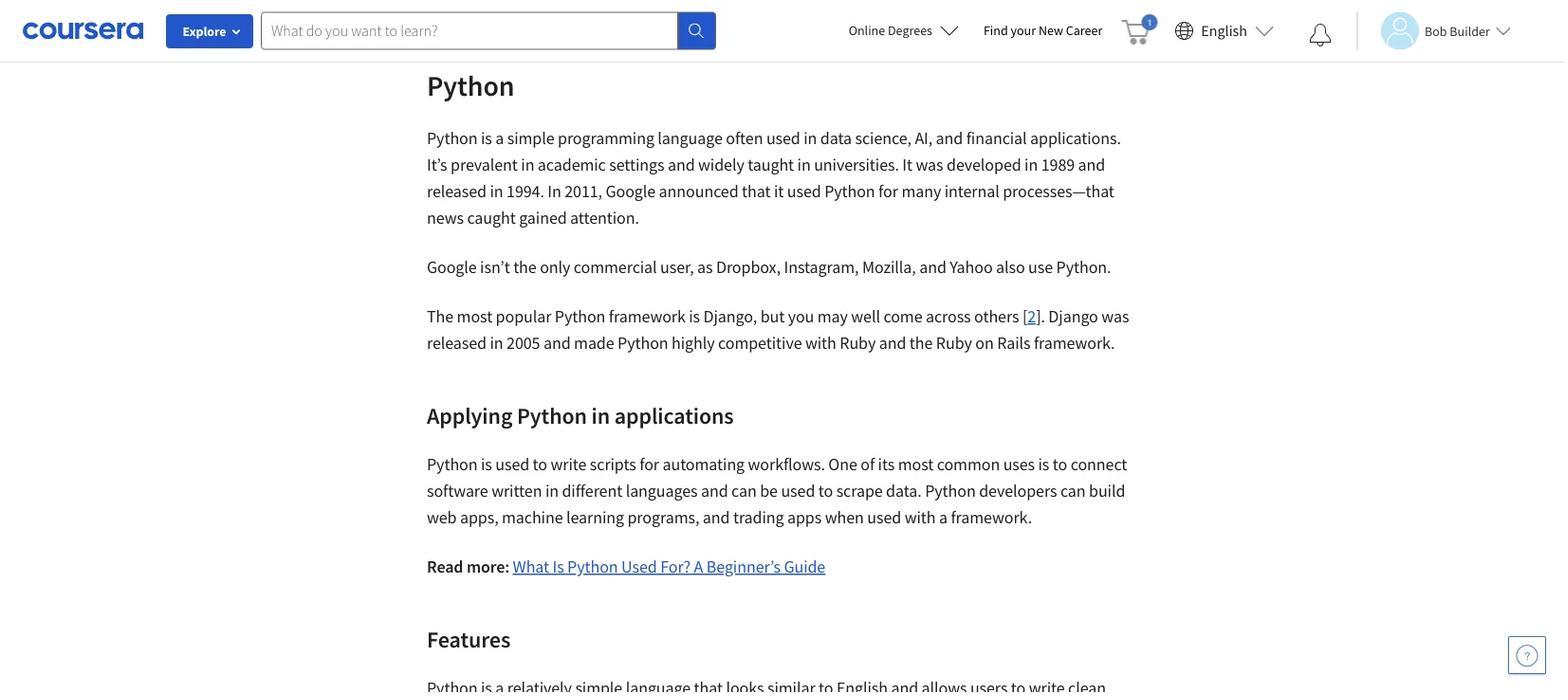 Task type: vqa. For each thing, say whether or not it's contained in the screenshot.
the leftmost list
no



Task type: describe. For each thing, give the bounding box(es) containing it.
but
[[760, 306, 785, 327]]

popular
[[496, 306, 551, 327]]

across
[[926, 306, 971, 327]]

competitive
[[718, 332, 802, 354]]

use
[[1028, 257, 1053, 278]]

python up write
[[517, 401, 587, 430]]

processes—that
[[1003, 181, 1114, 202]]

1 vertical spatial google
[[427, 257, 477, 278]]

find your new career
[[984, 22, 1103, 39]]

developed
[[947, 154, 1021, 175]]

applications.
[[1030, 128, 1121, 149]]

used up taught
[[766, 128, 800, 149]]

its
[[878, 454, 895, 475]]

and left yahoo
[[919, 257, 947, 278]]

in
[[548, 181, 561, 202]]

often
[[726, 128, 763, 149]]

and down the automating
[[701, 480, 728, 502]]

in inside python is used to write scripts for automating workflows. one of its most common uses is to connect software written in different languages and can be used to scrape data. python developers can build web apps, machine learning programs, and trading apps when used with a framework.
[[545, 480, 559, 502]]

explore
[[183, 23, 226, 40]]

well
[[851, 306, 880, 327]]

more:
[[467, 556, 509, 578]]

django
[[1049, 306, 1098, 327]]

may
[[817, 306, 848, 327]]

announced
[[659, 181, 739, 202]]

what is python used for? a beginner's guide link
[[513, 556, 825, 578]]

applying python in applications
[[427, 401, 734, 430]]

the
[[427, 306, 453, 327]]

beginner's
[[706, 556, 781, 578]]

read more: what is python used for? a beginner's guide
[[427, 556, 825, 578]]

written
[[491, 480, 542, 502]]

1994.
[[507, 181, 544, 202]]

python down "common"
[[925, 480, 976, 502]]

most inside python is used to write scripts for automating workflows. one of its most common uses is to connect software written in different languages and can be used to scrape data. python developers can build web apps, machine learning programs, and trading apps when used with a framework.
[[898, 454, 934, 475]]

widely
[[698, 154, 744, 175]]

prevalent
[[451, 154, 518, 175]]

is right the uses
[[1038, 454, 1049, 475]]

come
[[884, 306, 922, 327]]

shopping cart: 1 item image
[[1122, 14, 1158, 45]]

google inside python is a simple programming language often used in data science, ai, and financial applications. it's prevalent in academic settings and widely taught in universities. it was developed in 1989 and released in 1994. in 2011, google announced that it used python for many internal processes—that news caught gained attention.
[[606, 181, 656, 202]]

universities.
[[814, 154, 899, 175]]

many
[[902, 181, 941, 202]]

news
[[427, 207, 464, 229]]

used down data.
[[867, 507, 901, 528]]

settings
[[609, 154, 664, 175]]

data
[[820, 128, 852, 149]]

new
[[1039, 22, 1063, 39]]

framework. inside ]. django was released in 2005 and made python highly competitive with ruby and the ruby on rails framework.
[[1034, 332, 1115, 354]]

guide
[[784, 556, 825, 578]]

as
[[697, 257, 713, 278]]

career
[[1066, 22, 1103, 39]]

python right is
[[567, 556, 618, 578]]

data.
[[886, 480, 922, 502]]

in left 1989
[[1025, 154, 1038, 175]]

english button
[[1167, 0, 1282, 62]]

0 horizontal spatial the
[[513, 257, 537, 278]]

2011,
[[565, 181, 602, 202]]

in up the scripts
[[592, 401, 610, 430]]

].
[[1036, 306, 1045, 327]]

workflows.
[[748, 454, 825, 475]]

on
[[975, 332, 994, 354]]

in inside ]. django was released in 2005 and made python highly competitive with ruby and the ruby on rails framework.
[[490, 332, 503, 354]]

financial
[[966, 128, 1027, 149]]

python up software
[[427, 454, 478, 475]]

connect
[[1071, 454, 1127, 475]]

is up software
[[481, 454, 492, 475]]

used
[[621, 556, 657, 578]]

attention.
[[570, 207, 639, 229]]

and left 'trading'
[[703, 507, 730, 528]]

online degrees
[[849, 22, 932, 39]]

and down come
[[879, 332, 906, 354]]

caught
[[467, 207, 516, 229]]

2
[[1028, 306, 1036, 327]]

coursera image
[[23, 15, 143, 46]]

is up highly
[[689, 306, 700, 327]]

what
[[513, 556, 549, 578]]

python inside ]. django was released in 2005 and made python highly competitive with ruby and the ruby on rails framework.
[[618, 332, 668, 354]]

instagram,
[[784, 257, 859, 278]]

bob builder button
[[1356, 12, 1511, 50]]

also
[[996, 257, 1025, 278]]

released inside ]. django was released in 2005 and made python highly competitive with ruby and the ruby on rails framework.
[[427, 332, 487, 354]]

made
[[574, 332, 614, 354]]

applications
[[614, 401, 734, 430]]

with inside python is used to write scripts for automating workflows. one of its most common uses is to connect software written in different languages and can be used to scrape data. python developers can build web apps, machine learning programs, and trading apps when used with a framework.
[[905, 507, 936, 528]]

explore button
[[166, 14, 253, 48]]

rails
[[997, 332, 1031, 354]]

python up "made"
[[555, 306, 605, 327]]

]. django was released in 2005 and made python highly competitive with ruby and the ruby on rails framework.
[[427, 306, 1129, 354]]

and down applications.
[[1078, 154, 1105, 175]]

academic
[[538, 154, 606, 175]]

a inside python is a simple programming language often used in data science, ai, and financial applications. it's prevalent in academic settings and widely taught in universities. it was developed in 1989 and released in 1994. in 2011, google announced that it used python for many internal processes—that news caught gained attention.
[[495, 128, 504, 149]]

gained
[[519, 207, 567, 229]]

uses
[[1003, 454, 1035, 475]]

for?
[[660, 556, 691, 578]]

used right it
[[787, 181, 821, 202]]

is
[[553, 556, 564, 578]]

2 ruby from the left
[[936, 332, 972, 354]]

python down what do you want to learn? text box on the top left of page
[[427, 67, 515, 103]]



Task type: locate. For each thing, give the bounding box(es) containing it.
trading
[[733, 507, 784, 528]]

in right taught
[[797, 154, 811, 175]]

and right ai,
[[936, 128, 963, 149]]

was
[[916, 154, 943, 175], [1102, 306, 1129, 327]]

and
[[936, 128, 963, 149], [668, 154, 695, 175], [1078, 154, 1105, 175], [919, 257, 947, 278], [543, 332, 571, 354], [879, 332, 906, 354], [701, 480, 728, 502], [703, 507, 730, 528]]

english
[[1201, 21, 1247, 40]]

most right the
[[457, 306, 492, 327]]

can left the be
[[731, 480, 757, 502]]

1 horizontal spatial google
[[606, 181, 656, 202]]

2 link
[[1028, 306, 1036, 327]]

0 vertical spatial was
[[916, 154, 943, 175]]

1 horizontal spatial with
[[905, 507, 936, 528]]

that
[[742, 181, 771, 202]]

1 vertical spatial a
[[939, 507, 948, 528]]

0 horizontal spatial for
[[640, 454, 659, 475]]

released
[[427, 181, 487, 202], [427, 332, 487, 354]]

for inside python is used to write scripts for automating workflows. one of its most common uses is to connect software written in different languages and can be used to scrape data. python developers can build web apps, machine learning programs, and trading apps when used with a framework.
[[640, 454, 659, 475]]

read
[[427, 556, 463, 578]]

with inside ]. django was released in 2005 and made python highly competitive with ruby and the ruby on rails framework.
[[805, 332, 836, 354]]

1 ruby from the left
[[840, 332, 876, 354]]

web
[[427, 507, 457, 528]]

1 horizontal spatial can
[[1060, 480, 1086, 502]]

apps
[[787, 507, 822, 528]]

ruby
[[840, 332, 876, 354], [936, 332, 972, 354]]

1 vertical spatial for
[[640, 454, 659, 475]]

python down framework
[[618, 332, 668, 354]]

python is used to write scripts for automating workflows. one of its most common uses is to connect software written in different languages and can be used to scrape data. python developers can build web apps, machine learning programs, and trading apps when used with a framework.
[[427, 454, 1127, 528]]

only
[[540, 257, 570, 278]]

was inside python is a simple programming language often used in data science, ai, and financial applications. it's prevalent in academic settings and widely taught in universities. it was developed in 1989 and released in 1994. in 2011, google announced that it used python for many internal processes—that news caught gained attention.
[[916, 154, 943, 175]]

the down come
[[910, 332, 933, 354]]

0 horizontal spatial can
[[731, 480, 757, 502]]

in up caught
[[490, 181, 503, 202]]

a down "common"
[[939, 507, 948, 528]]

the right isn't
[[513, 257, 537, 278]]

1 vertical spatial released
[[427, 332, 487, 354]]

in down write
[[545, 480, 559, 502]]

automating
[[663, 454, 745, 475]]

most up data.
[[898, 454, 934, 475]]

1 horizontal spatial most
[[898, 454, 934, 475]]

framework. down django
[[1034, 332, 1115, 354]]

0 horizontal spatial a
[[495, 128, 504, 149]]

for
[[878, 181, 898, 202], [640, 454, 659, 475]]

and right 2005 on the left
[[543, 332, 571, 354]]

1 horizontal spatial for
[[878, 181, 898, 202]]

for inside python is a simple programming language often used in data science, ai, and financial applications. it's prevalent in academic settings and widely taught in universities. it was developed in 1989 and released in 1994. in 2011, google announced that it used python for many internal processes—that news caught gained attention.
[[878, 181, 898, 202]]

1 horizontal spatial the
[[910, 332, 933, 354]]

yahoo
[[950, 257, 993, 278]]

2005
[[507, 332, 540, 354]]

it's
[[427, 154, 447, 175]]

taught
[[748, 154, 794, 175]]

1 horizontal spatial a
[[939, 507, 948, 528]]

1 horizontal spatial to
[[818, 480, 833, 502]]

0 vertical spatial released
[[427, 181, 487, 202]]

a inside python is used to write scripts for automating workflows. one of its most common uses is to connect software written in different languages and can be used to scrape data. python developers can build web apps, machine learning programs, and trading apps when used with a framework.
[[939, 507, 948, 528]]

used up the apps
[[781, 480, 815, 502]]

was right it
[[916, 154, 943, 175]]

others
[[974, 306, 1019, 327]]

0 horizontal spatial framework.
[[951, 507, 1032, 528]]

1989
[[1041, 154, 1075, 175]]

1 vertical spatial with
[[905, 507, 936, 528]]

is up prevalent
[[481, 128, 492, 149]]

bob builder
[[1425, 22, 1490, 39]]

when
[[825, 507, 864, 528]]

1 horizontal spatial framework.
[[1034, 332, 1115, 354]]

0 horizontal spatial with
[[805, 332, 836, 354]]

a up prevalent
[[495, 128, 504, 149]]

scrape
[[836, 480, 883, 502]]

scripts
[[590, 454, 636, 475]]

in left data at top right
[[804, 128, 817, 149]]

degrees
[[888, 22, 932, 39]]

common
[[937, 454, 1000, 475]]

applying
[[427, 401, 512, 430]]

ruby down the well
[[840, 332, 876, 354]]

the
[[513, 257, 537, 278], [910, 332, 933, 354]]

1 vertical spatial was
[[1102, 306, 1129, 327]]

commercial
[[574, 257, 657, 278]]

for up languages
[[640, 454, 659, 475]]

can
[[731, 480, 757, 502], [1060, 480, 1086, 502]]

show notifications image
[[1309, 24, 1332, 46]]

1 vertical spatial most
[[898, 454, 934, 475]]

2 can from the left
[[1060, 480, 1086, 502]]

features
[[427, 625, 510, 654]]

0 vertical spatial framework.
[[1034, 332, 1115, 354]]

you
[[788, 306, 814, 327]]

can left build
[[1060, 480, 1086, 502]]

of
[[861, 454, 875, 475]]

help center image
[[1516, 644, 1539, 667]]

your
[[1011, 22, 1036, 39]]

write
[[551, 454, 587, 475]]

2 horizontal spatial to
[[1053, 454, 1067, 475]]

machine
[[502, 507, 563, 528]]

0 vertical spatial with
[[805, 332, 836, 354]]

was right django
[[1102, 306, 1129, 327]]

in left 2005 on the left
[[490, 332, 503, 354]]

build
[[1089, 480, 1125, 502]]

was inside ]. django was released in 2005 and made python highly competitive with ruby and the ruby on rails framework.
[[1102, 306, 1129, 327]]

0 vertical spatial for
[[878, 181, 898, 202]]

software
[[427, 480, 488, 502]]

0 vertical spatial a
[[495, 128, 504, 149]]

0 horizontal spatial was
[[916, 154, 943, 175]]

to down one
[[818, 480, 833, 502]]

and down language
[[668, 154, 695, 175]]

ai,
[[915, 128, 933, 149]]

the most popular python framework is django, but you may well come across others [ 2
[[427, 306, 1036, 327]]

a
[[495, 128, 504, 149], [939, 507, 948, 528]]

1 vertical spatial framework.
[[951, 507, 1032, 528]]

0 vertical spatial google
[[606, 181, 656, 202]]

[
[[1022, 306, 1028, 327]]

0 horizontal spatial ruby
[[840, 332, 876, 354]]

framework
[[609, 306, 686, 327]]

0 horizontal spatial to
[[533, 454, 547, 475]]

framework. down developers
[[951, 507, 1032, 528]]

different
[[562, 480, 622, 502]]

is
[[481, 128, 492, 149], [689, 306, 700, 327], [481, 454, 492, 475], [1038, 454, 1049, 475]]

google down settings
[[606, 181, 656, 202]]

google
[[606, 181, 656, 202], [427, 257, 477, 278]]

with down data.
[[905, 507, 936, 528]]

programs,
[[627, 507, 699, 528]]

science,
[[855, 128, 911, 149]]

released up 'news'
[[427, 181, 487, 202]]

python is a simple programming language often used in data science, ai, and financial applications. it's prevalent in academic settings and widely taught in universities. it was developed in 1989 and released in 1994. in 2011, google announced that it used python for many internal processes—that news caught gained attention.
[[427, 128, 1121, 229]]

most
[[457, 306, 492, 327], [898, 454, 934, 475]]

ruby down across
[[936, 332, 972, 354]]

2 released from the top
[[427, 332, 487, 354]]

released inside python is a simple programming language often used in data science, ai, and financial applications. it's prevalent in academic settings and widely taught in universities. it was developed in 1989 and released in 1994. in 2011, google announced that it used python for many internal processes—that news caught gained attention.
[[427, 181, 487, 202]]

python up it's
[[427, 128, 478, 149]]

learning
[[566, 507, 624, 528]]

mozilla,
[[862, 257, 916, 278]]

1 horizontal spatial ruby
[[936, 332, 972, 354]]

to left connect
[[1053, 454, 1067, 475]]

0 horizontal spatial google
[[427, 257, 477, 278]]

builder
[[1450, 22, 1490, 39]]

framework. inside python is used to write scripts for automating workflows. one of its most common uses is to connect software written in different languages and can be used to scrape data. python developers can build web apps, machine learning programs, and trading apps when used with a framework.
[[951, 507, 1032, 528]]

What do you want to learn? text field
[[261, 12, 678, 50]]

python down universities. at the top of page
[[824, 181, 875, 202]]

a
[[694, 556, 703, 578]]

used
[[766, 128, 800, 149], [787, 181, 821, 202], [495, 454, 529, 475], [781, 480, 815, 502], [867, 507, 901, 528]]

1 vertical spatial the
[[910, 332, 933, 354]]

None search field
[[261, 12, 716, 50]]

1 can from the left
[[731, 480, 757, 502]]

with down may
[[805, 332, 836, 354]]

for left many
[[878, 181, 898, 202]]

simple
[[507, 128, 554, 149]]

released down the
[[427, 332, 487, 354]]

0 horizontal spatial most
[[457, 306, 492, 327]]

online degrees button
[[833, 9, 974, 51]]

google left isn't
[[427, 257, 477, 278]]

user,
[[660, 257, 694, 278]]

python.
[[1056, 257, 1111, 278]]

0 vertical spatial most
[[457, 306, 492, 327]]

to left write
[[533, 454, 547, 475]]

django,
[[703, 306, 757, 327]]

1 released from the top
[[427, 181, 487, 202]]

programming
[[558, 128, 654, 149]]

0 vertical spatial the
[[513, 257, 537, 278]]

internal
[[945, 181, 1000, 202]]

be
[[760, 480, 778, 502]]

in up 1994.
[[521, 154, 534, 175]]

1 horizontal spatial was
[[1102, 306, 1129, 327]]

the inside ]. django was released in 2005 and made python highly competitive with ruby and the ruby on rails framework.
[[910, 332, 933, 354]]

used up written
[[495, 454, 529, 475]]

isn't
[[480, 257, 510, 278]]

is inside python is a simple programming language often used in data science, ai, and financial applications. it's prevalent in academic settings and widely taught in universities. it was developed in 1989 and released in 1994. in 2011, google announced that it used python for many internal processes—that news caught gained attention.
[[481, 128, 492, 149]]



